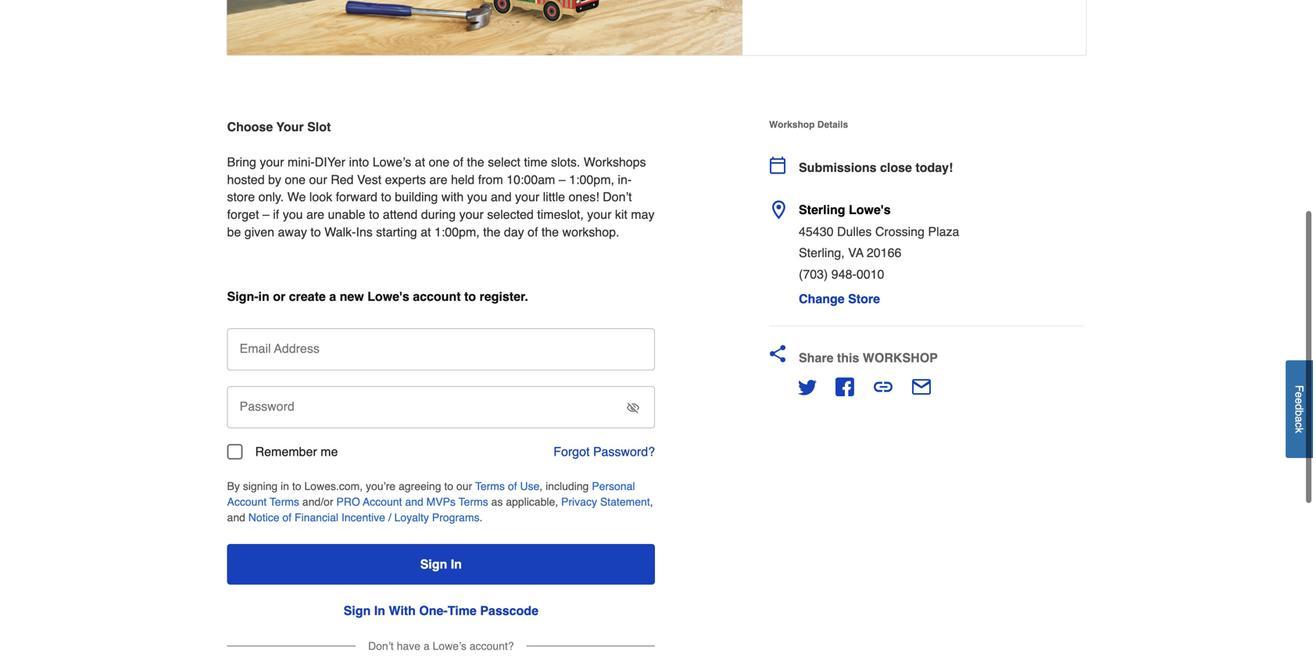 Task type: describe. For each thing, give the bounding box(es) containing it.
lowe's inside sterling lowe's 45430 dulles crossing plaza sterling, va 20166 (703) 948-0010
[[849, 202, 891, 217]]

1 horizontal spatial one
[[429, 155, 450, 169]]

kit
[[615, 207, 628, 222]]

select
[[488, 155, 521, 169]]

password?
[[593, 444, 655, 459]]

1 horizontal spatial are
[[430, 172, 448, 187]]

terms of use link
[[475, 480, 540, 492]]

crossing
[[876, 224, 925, 239]]

2 account from the left
[[363, 496, 402, 508]]

your up workshop.
[[587, 207, 612, 222]]

mini-
[[288, 155, 315, 169]]

remember
[[255, 444, 317, 459]]

signing
[[243, 480, 278, 492]]

to up the attend at the top left
[[381, 190, 391, 204]]

sign in
[[420, 557, 462, 571]]

sign-
[[227, 289, 258, 304]]

slots.
[[551, 155, 580, 169]]

2 e from the top
[[1294, 398, 1306, 404]]

1 e from the top
[[1294, 392, 1306, 398]]

forward
[[336, 190, 378, 204]]

your down with
[[459, 207, 484, 222]]

dulles
[[837, 224, 872, 239]]

don't have a lowe's account?
[[368, 640, 514, 652]]

lowes.com,
[[304, 480, 363, 492]]

timeslot,
[[537, 207, 584, 222]]

lowe's inside bring your mini-diyer into lowe's at one of the select time slots. workshops hosted by one our red vest experts are held from 10:00am – 1:00pm, in- store only. we look forward to building with you and your little ones! don't forget – if you are unable to attend during your selected timeslot, your kit may be given away to walk-ins starting at 1:00pm, the day of the workshop.
[[373, 155, 411, 169]]

f
[[1294, 385, 1306, 392]]

diyer
[[315, 155, 346, 169]]

sign for sign in
[[420, 557, 447, 571]]

register.
[[480, 289, 528, 304]]

selected
[[487, 207, 534, 222]]

this
[[837, 351, 860, 365]]

attend
[[383, 207, 418, 222]]

sterling lowe's 45430 dulles crossing plaza sterling, va 20166 (703) 948-0010
[[799, 202, 960, 282]]

personal account terms link
[[227, 480, 635, 508]]

ins
[[356, 225, 373, 239]]

password
[[240, 399, 295, 413]]

of right the day
[[528, 225, 538, 239]]

ones!
[[569, 190, 599, 204]]

calendar image
[[769, 157, 787, 174]]

given
[[245, 225, 274, 239]]

workshop details
[[769, 119, 848, 130]]

0 horizontal spatial you
[[283, 207, 303, 222]]

d
[[1294, 404, 1306, 410]]

1 vertical spatial at
[[421, 225, 431, 239]]

time
[[448, 603, 477, 618]]

the up held
[[467, 155, 484, 169]]

1 vertical spatial one
[[285, 172, 306, 187]]

building
[[395, 190, 438, 204]]

your up by
[[260, 155, 284, 169]]

in for sign in
[[451, 557, 462, 571]]

details
[[818, 119, 848, 130]]

privacy
[[561, 496, 597, 508]]

in-
[[618, 172, 632, 187]]

have
[[397, 640, 421, 652]]

1 vertical spatial in
[[281, 480, 289, 492]]

into
[[349, 155, 369, 169]]

va
[[848, 246, 864, 260]]

0 horizontal spatial a
[[329, 289, 336, 304]]

0 horizontal spatial 1:00pm,
[[435, 225, 480, 239]]

1 horizontal spatial you
[[467, 190, 487, 204]]

by
[[268, 172, 281, 187]]

terms up .
[[459, 496, 488, 508]]

submissions
[[799, 160, 877, 175]]

of right notice
[[283, 511, 292, 524]]

today!
[[916, 160, 953, 175]]

email address
[[240, 341, 320, 356]]

email image
[[912, 378, 931, 396]]

with
[[389, 603, 416, 618]]

share this workshop
[[799, 351, 938, 365]]

our inside bring your mini-diyer into lowe's at one of the select time slots. workshops hosted by one our red vest experts are held from 10:00am – 1:00pm, in- store only. we look forward to building with you and your little ones! don't forget – if you are unable to attend during your selected timeslot, your kit may be given away to walk-ins starting at 1:00pm, the day of the workshop.
[[309, 172, 327, 187]]

forgot password?
[[554, 444, 655, 459]]

pro account and mvps terms link
[[336, 496, 488, 508]]

submissions close today!
[[799, 160, 953, 175]]

forgot
[[554, 444, 590, 459]]

mvps
[[427, 496, 456, 508]]

passcode
[[480, 603, 539, 618]]

b
[[1294, 410, 1306, 416]]

forget
[[227, 207, 259, 222]]

we
[[287, 190, 306, 204]]

loyalty
[[394, 511, 429, 524]]

to up mvps in the left bottom of the page
[[444, 480, 454, 492]]

personal
[[592, 480, 635, 492]]

remember me
[[255, 444, 338, 459]]

workshop
[[863, 351, 938, 365]]

sign for sign in with one-time passcode
[[344, 603, 371, 618]]

1 horizontal spatial 1:00pm,
[[569, 172, 615, 187]]

Email Address text field
[[227, 328, 655, 370]]

personal account terms
[[227, 480, 635, 508]]

time
[[524, 155, 548, 169]]

store
[[848, 292, 880, 306]]

and inside bring your mini-diyer into lowe's at one of the select time slots. workshops hosted by one our red vest experts are held from 10:00am – 1:00pm, in- store only. we look forward to building with you and your little ones! don't forget – if you are unable to attend during your selected timeslot, your kit may be given away to walk-ins starting at 1:00pm, the day of the workshop.
[[491, 190, 512, 204]]

10:00am
[[507, 172, 555, 187]]

url image
[[874, 378, 893, 396]]

in for sign in with one-time passcode
[[374, 603, 385, 618]]

financial
[[295, 511, 339, 524]]

1 horizontal spatial lowe's
[[433, 640, 467, 652]]

day
[[504, 225, 524, 239]]

location image
[[769, 200, 788, 219]]

c
[[1294, 423, 1306, 428]]



Task type: locate. For each thing, give the bounding box(es) containing it.
0 vertical spatial at
[[415, 155, 425, 169]]

your down 10:00am
[[515, 190, 540, 204]]

sign
[[420, 557, 447, 571], [344, 603, 371, 618]]

lowe's down sign in with one-time passcode
[[433, 640, 467, 652]]

0 horizontal spatial one
[[285, 172, 306, 187]]

you down from
[[467, 190, 487, 204]]

1 vertical spatial our
[[457, 480, 472, 492]]

0 vertical spatial and
[[491, 190, 512, 204]]

and up selected
[[491, 190, 512, 204]]

0 horizontal spatial our
[[309, 172, 327, 187]]

sterling,
[[799, 246, 845, 260]]

bring
[[227, 155, 256, 169]]

0 vertical spatial 1:00pm,
[[569, 172, 615, 187]]

to right "away"
[[311, 225, 321, 239]]

walk-
[[325, 225, 356, 239]]

.
[[480, 511, 483, 524]]

0 horizontal spatial and
[[227, 511, 245, 524]]

including
[[546, 480, 589, 492]]

to up ins
[[369, 207, 379, 222]]

1 vertical spatial ,
[[650, 496, 653, 508]]

in
[[258, 289, 270, 304], [281, 480, 289, 492]]

2 vertical spatial and
[[227, 511, 245, 524]]

don't left have
[[368, 640, 394, 652]]

1 horizontal spatial our
[[457, 480, 472, 492]]

notice
[[248, 511, 280, 524]]

0 vertical spatial don't
[[603, 190, 632, 204]]

0 vertical spatial lowe's
[[373, 155, 411, 169]]

sign up one-
[[420, 557, 447, 571]]

or
[[273, 289, 286, 304]]

you right if
[[283, 207, 303, 222]]

– down slots. at the left top of page
[[559, 172, 566, 187]]

0 horizontal spatial in
[[258, 289, 270, 304]]

at up experts
[[415, 155, 425, 169]]

vest
[[357, 172, 382, 187]]

1 horizontal spatial a
[[424, 640, 430, 652]]

by
[[227, 480, 240, 492]]

1 account from the left
[[227, 496, 267, 508]]

terms up notice
[[270, 496, 299, 508]]

, up applicable,
[[540, 480, 543, 492]]

at
[[415, 155, 425, 169], [421, 225, 431, 239]]

e up d in the bottom of the page
[[1294, 392, 1306, 398]]

programs
[[432, 511, 480, 524]]

1 vertical spatial you
[[283, 207, 303, 222]]

as
[[491, 496, 503, 508]]

to down remember me
[[292, 480, 301, 492]]

1 horizontal spatial in
[[281, 480, 289, 492]]

1 vertical spatial lowe's
[[368, 289, 409, 304]]

and left notice
[[227, 511, 245, 524]]

1 vertical spatial a
[[1294, 416, 1306, 423]]

facebook image
[[836, 378, 855, 396]]

, and
[[227, 496, 653, 524]]

unable
[[328, 207, 366, 222]]

in left 'with'
[[374, 603, 385, 618]]

0 vertical spatial in
[[258, 289, 270, 304]]

store
[[227, 190, 255, 204]]

2 horizontal spatial a
[[1294, 416, 1306, 423]]

the
[[467, 155, 484, 169], [483, 225, 501, 239], [542, 225, 559, 239]]

1 horizontal spatial and
[[405, 496, 424, 508]]

lowe's
[[373, 155, 411, 169], [433, 640, 467, 652]]

0 vertical spatial ,
[[540, 480, 543, 492]]

e
[[1294, 392, 1306, 398], [1294, 398, 1306, 404]]

1 horizontal spatial ,
[[650, 496, 653, 508]]

hosted
[[227, 172, 265, 187]]

our
[[309, 172, 327, 187], [457, 480, 472, 492]]

don't up kit
[[603, 190, 632, 204]]

choose your slot
[[227, 120, 331, 134]]

starting
[[376, 225, 417, 239]]

0 horizontal spatial sign
[[344, 603, 371, 618]]

of left use
[[508, 480, 517, 492]]

twitter image
[[798, 378, 817, 396]]

workshops
[[584, 155, 646, 169]]

held
[[451, 172, 475, 187]]

sign inside sign in button
[[420, 557, 447, 571]]

0 vertical spatial lowe's
[[849, 202, 891, 217]]

create
[[289, 289, 326, 304]]

0 horizontal spatial ,
[[540, 480, 543, 492]]

1 horizontal spatial account
[[363, 496, 402, 508]]

during
[[421, 207, 456, 222]]

0010
[[857, 267, 885, 282]]

account down you're
[[363, 496, 402, 508]]

1 vertical spatial are
[[306, 207, 325, 222]]

1 vertical spatial lowe's
[[433, 640, 467, 652]]

sign in with one-time passcode link
[[344, 603, 539, 618]]

account down signing in the left bottom of the page
[[227, 496, 267, 508]]

workshop
[[769, 119, 815, 130]]

f e e d b a c k
[[1294, 385, 1306, 433]]

lowe's up experts
[[373, 155, 411, 169]]

slot
[[307, 120, 331, 134]]

0 vertical spatial –
[[559, 172, 566, 187]]

0 vertical spatial one
[[429, 155, 450, 169]]

experts
[[385, 172, 426, 187]]

notice of financial incentive / loyalty programs link
[[248, 511, 480, 524]]

1:00pm, down during
[[435, 225, 480, 239]]

sign in with one-time passcode
[[344, 603, 539, 618]]

and up loyalty
[[405, 496, 424, 508]]

one up we
[[285, 172, 306, 187]]

forgot password? link
[[554, 444, 655, 459]]

the down "timeslot,"
[[542, 225, 559, 239]]

our up look
[[309, 172, 327, 187]]

change store
[[799, 292, 880, 306]]

1 vertical spatial –
[[263, 207, 270, 222]]

red
[[331, 172, 354, 187]]

, inside ", and"
[[650, 496, 653, 508]]

0 vertical spatial are
[[430, 172, 448, 187]]

statement
[[600, 496, 650, 508]]

0 horizontal spatial lowe's
[[373, 155, 411, 169]]

0 horizontal spatial don't
[[368, 640, 394, 652]]

to right account
[[464, 289, 476, 304]]

0 vertical spatial a
[[329, 289, 336, 304]]

change
[[799, 292, 845, 306]]

lowe's right new
[[368, 289, 409, 304]]

0 vertical spatial our
[[309, 172, 327, 187]]

–
[[559, 172, 566, 187], [263, 207, 270, 222]]

your
[[260, 155, 284, 169], [515, 190, 540, 204], [459, 207, 484, 222], [587, 207, 612, 222]]

are up with
[[430, 172, 448, 187]]

a left new
[[329, 289, 336, 304]]

show password image
[[627, 402, 640, 414]]

2 horizontal spatial and
[[491, 190, 512, 204]]

2 vertical spatial a
[[424, 640, 430, 652]]

are down look
[[306, 207, 325, 222]]

1 vertical spatial sign
[[344, 603, 371, 618]]

don't inside bring your mini-diyer into lowe's at one of the select time slots. workshops hosted by one our red vest experts are held from 10:00am – 1:00pm, in- store only. we look forward to building with you and your little ones! don't forget – if you are unable to attend during your selected timeslot, your kit may be given away to walk-ins starting at 1:00pm, the day of the workshop.
[[603, 190, 632, 204]]

1 vertical spatial 1:00pm,
[[435, 225, 480, 239]]

0 horizontal spatial –
[[263, 207, 270, 222]]

948-
[[832, 267, 857, 282]]

a inside button
[[1294, 416, 1306, 423]]

from
[[478, 172, 503, 187]]

and/or pro account and mvps terms as applicable, privacy statement
[[302, 496, 650, 508]]

– left if
[[263, 207, 270, 222]]

1 horizontal spatial in
[[451, 557, 462, 571]]

in right signing in the left bottom of the page
[[281, 480, 289, 492]]

, down password?
[[650, 496, 653, 508]]

only.
[[258, 190, 284, 204]]

sign in button
[[227, 544, 655, 585]]

one-
[[419, 603, 448, 618]]

of up held
[[453, 155, 464, 169]]

share image
[[769, 345, 787, 362]]

45430
[[799, 224, 834, 239]]

20166
[[867, 246, 902, 260]]

terms up as
[[475, 480, 505, 492]]

pro
[[336, 496, 360, 508]]

the left the day
[[483, 225, 501, 239]]

terms inside personal account terms
[[270, 496, 299, 508]]

1 horizontal spatial don't
[[603, 190, 632, 204]]

to
[[381, 190, 391, 204], [369, 207, 379, 222], [311, 225, 321, 239], [464, 289, 476, 304], [292, 480, 301, 492], [444, 480, 454, 492]]

by signing in to lowes.com, you're agreeing to our terms of use , including
[[227, 480, 589, 492]]

in left or
[[258, 289, 270, 304]]

account
[[413, 289, 461, 304]]

1 vertical spatial don't
[[368, 640, 394, 652]]

share
[[799, 351, 834, 365]]

email
[[240, 341, 271, 356]]

0 vertical spatial sign
[[420, 557, 447, 571]]

a up k
[[1294, 416, 1306, 423]]

0 horizontal spatial lowe's
[[368, 289, 409, 304]]

sign left 'with'
[[344, 603, 371, 618]]

and inside ", and"
[[227, 511, 245, 524]]

at down during
[[421, 225, 431, 239]]

remember me element
[[227, 444, 338, 460]]

0 vertical spatial you
[[467, 190, 487, 204]]

and/or
[[302, 496, 333, 508]]

close
[[880, 160, 912, 175]]

0 horizontal spatial in
[[374, 603, 385, 618]]

account inside personal account terms
[[227, 496, 267, 508]]

in
[[451, 557, 462, 571], [374, 603, 385, 618]]

1 vertical spatial and
[[405, 496, 424, 508]]

e up b
[[1294, 398, 1306, 404]]

0 vertical spatial in
[[451, 557, 462, 571]]

0 horizontal spatial account
[[227, 496, 267, 508]]

in inside button
[[451, 557, 462, 571]]

workshop.
[[563, 225, 620, 239]]

little
[[543, 190, 565, 204]]

our up the and/or pro account and mvps terms as applicable, privacy statement
[[457, 480, 472, 492]]

1:00pm, up ones!
[[569, 172, 615, 187]]

applicable,
[[506, 496, 558, 508]]

a right have
[[424, 640, 430, 652]]

in down programs
[[451, 557, 462, 571]]

one up with
[[429, 155, 450, 169]]

sterling
[[799, 202, 846, 217]]

0 horizontal spatial are
[[306, 207, 325, 222]]

lowe's up dulles
[[849, 202, 891, 217]]

f e e d b a c k button
[[1286, 361, 1314, 458]]

use
[[520, 480, 540, 492]]

address
[[274, 341, 320, 356]]

1 horizontal spatial sign
[[420, 557, 447, 571]]

agreeing
[[399, 480, 441, 492]]

1:00pm,
[[569, 172, 615, 187], [435, 225, 480, 239]]

password password field
[[227, 386, 655, 428]]

you're
[[366, 480, 396, 492]]

and
[[491, 190, 512, 204], [405, 496, 424, 508], [227, 511, 245, 524]]

new
[[340, 289, 364, 304]]

1 horizontal spatial –
[[559, 172, 566, 187]]

1 horizontal spatial lowe's
[[849, 202, 891, 217]]

1 vertical spatial in
[[374, 603, 385, 618]]



Task type: vqa. For each thing, say whether or not it's contained in the screenshot.
ge string-a-long 300-count constant clear mini incandescent plug-in christmas icicle lights image
no



